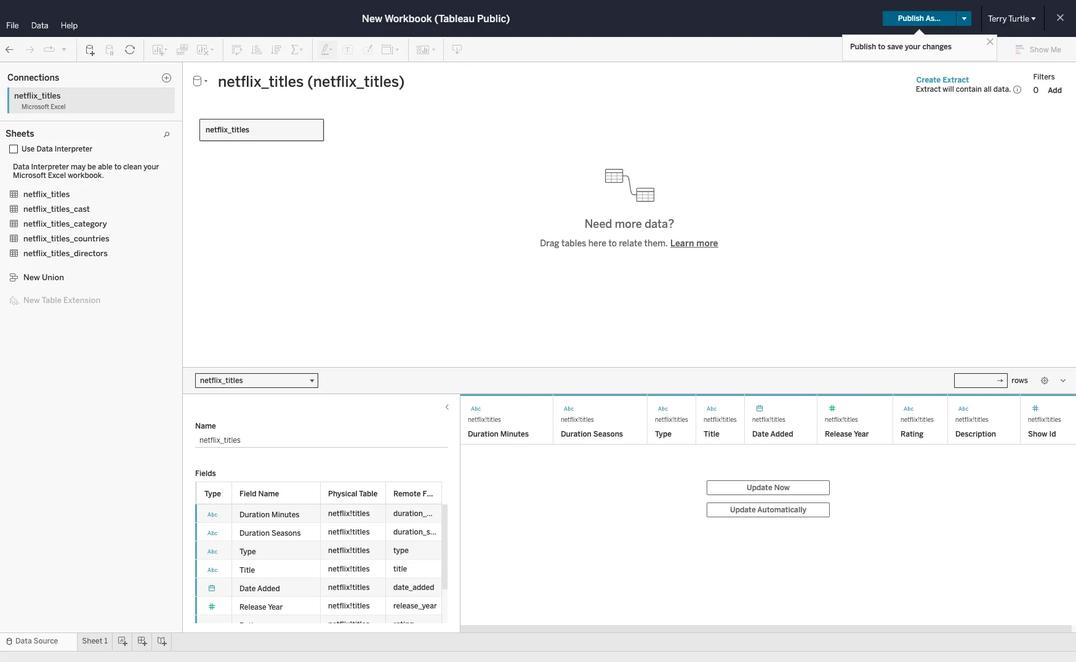 Task type: locate. For each thing, give the bounding box(es) containing it.
2 horizontal spatial release
[[825, 430, 853, 439]]

collapse image
[[113, 67, 120, 75]]

clean
[[123, 163, 142, 171]]

your right the save
[[905, 42, 921, 51]]

pages
[[142, 66, 162, 75]]

fields
[[195, 469, 216, 478]]

file
[[6, 21, 19, 30]]

1 vertical spatial seasons
[[594, 430, 623, 439]]

0 horizontal spatial duration seasons
[[31, 182, 93, 191]]

2 vertical spatial show
[[1029, 430, 1048, 439]]

data right 'use'
[[36, 145, 53, 153]]

0 vertical spatial new
[[362, 13, 383, 24]]

(count)
[[75, 274, 102, 283]]

1 vertical spatial sheet 1
[[82, 637, 108, 645]]

field
[[240, 490, 257, 498], [423, 490, 440, 498]]

None text field
[[213, 72, 905, 91]]

2 vertical spatial title
[[240, 566, 255, 575]]

physical
[[328, 490, 358, 498]]

0 horizontal spatial date
[[31, 144, 48, 152]]

create
[[917, 75, 941, 84]]

help
[[61, 21, 78, 30]]

0 horizontal spatial table
[[42, 296, 62, 305]]

tables
[[11, 129, 35, 138]]

netflix!titles inside the netflix!titles duration seasons
[[561, 416, 594, 424]]

interpreter down use data interpreter
[[31, 163, 69, 171]]

show me
[[1030, 46, 1062, 54]]

1 vertical spatial more
[[697, 238, 719, 249]]

excel left may
[[48, 171, 66, 180]]

microsoft down 'use'
[[13, 171, 46, 180]]

netflix_titles for (count)
[[31, 274, 74, 283]]

type down field name
[[240, 548, 256, 556]]

type down fields
[[204, 490, 221, 498]]

1 vertical spatial date added
[[240, 585, 280, 593]]

extract up the will
[[943, 75, 970, 84]]

sheet 1 down rows
[[245, 110, 289, 127]]

1 horizontal spatial id
[[1050, 430, 1057, 439]]

1 horizontal spatial duration minutes
[[240, 511, 300, 519]]

1 horizontal spatial seasons
[[272, 529, 301, 538]]

0 horizontal spatial year
[[60, 208, 75, 217]]

size
[[175, 181, 188, 189]]

0 vertical spatial 1
[[281, 110, 289, 127]]

duration minutes down use data interpreter
[[31, 169, 91, 178]]

duration inside netflix!titles duration minutes
[[468, 430, 499, 439]]

row group containing netflix!titles
[[195, 504, 455, 662]]

1 horizontal spatial release year
[[240, 603, 283, 612]]

netflix_titles for (netflix_titles)
[[15, 84, 58, 92]]

to left the save
[[879, 42, 886, 51]]

grid containing duration minutes
[[461, 394, 1077, 633]]

1 horizontal spatial 1
[[281, 110, 289, 127]]

remote
[[394, 490, 421, 498]]

field name
[[240, 490, 279, 498]]

new for new workbook (tableau public)
[[362, 13, 383, 24]]

data inside data interpreter may be able to clean your microsoft excel workbook.
[[13, 163, 29, 171]]

update for update now
[[747, 484, 773, 492]]

2 vertical spatial seasons
[[272, 529, 301, 538]]

update now
[[747, 484, 790, 492]]

excel inside data interpreter may be able to clean your microsoft excel workbook.
[[48, 171, 66, 180]]

terry turtle
[[989, 14, 1030, 23]]

me
[[1051, 46, 1062, 54]]

0 vertical spatial show
[[1030, 46, 1049, 54]]

to inside data interpreter may be able to clean your microsoft excel workbook.
[[114, 163, 122, 171]]

1 vertical spatial extract
[[916, 85, 941, 94]]

0 horizontal spatial your
[[144, 163, 159, 171]]

your
[[905, 42, 921, 51], [144, 163, 159, 171]]

release
[[31, 208, 58, 217], [825, 430, 853, 439], [240, 603, 267, 612]]

turtle
[[1009, 14, 1030, 23]]

1 vertical spatial show
[[31, 221, 51, 230]]

None text field
[[955, 373, 1008, 388]]

excel inside netflix_titles microsoft excel
[[51, 103, 66, 111]]

sheet 1 right source
[[82, 637, 108, 645]]

0 horizontal spatial to
[[114, 163, 122, 171]]

row
[[195, 504, 455, 523], [195, 523, 455, 541], [195, 541, 442, 560], [195, 560, 442, 578], [195, 578, 442, 597], [195, 597, 442, 615], [195, 615, 442, 634]]

minutes inside row
[[272, 511, 300, 519]]

2 horizontal spatial rating
[[901, 430, 924, 439]]

swap rows and columns image
[[231, 43, 243, 56]]

extract
[[943, 75, 970, 84], [916, 85, 941, 94]]

0 vertical spatial extract
[[943, 75, 970, 84]]

1 horizontal spatial date
[[240, 585, 256, 593]]

publish to save your changes
[[851, 42, 952, 51]]

duration seasons down field name
[[240, 529, 301, 538]]

publish as...
[[898, 14, 941, 23]]

automatically
[[758, 506, 807, 514]]

0 vertical spatial publish
[[898, 14, 925, 23]]

1 horizontal spatial year
[[268, 603, 283, 612]]

release year inside row
[[240, 603, 283, 612]]

0 horizontal spatial sheet
[[82, 637, 103, 645]]

table inside grid
[[359, 490, 378, 498]]

0 vertical spatial release year
[[31, 208, 75, 217]]

1 horizontal spatial title
[[240, 566, 255, 575]]

new workbook (tableau public)
[[362, 13, 510, 24]]

1 horizontal spatial release
[[240, 603, 267, 612]]

date inside row
[[240, 585, 256, 593]]

release for duration seasons
[[240, 603, 267, 612]]

data down 'use'
[[13, 163, 29, 171]]

rating
[[394, 620, 414, 629]]

2 horizontal spatial to
[[879, 42, 886, 51]]

replay animation image
[[43, 43, 55, 56]]

1 right source
[[104, 637, 108, 645]]

1 vertical spatial release
[[825, 430, 853, 439]]

0 horizontal spatial duration minutes
[[31, 169, 91, 178]]

0 vertical spatial rating
[[31, 195, 54, 204]]

interpreter
[[55, 145, 93, 153], [31, 163, 69, 171]]

new for new table extension
[[23, 296, 40, 305]]

download image
[[451, 43, 464, 56]]

microsoft inside netflix_titles microsoft excel
[[22, 103, 49, 111]]

sheet down rows
[[245, 110, 279, 127]]

more right learn
[[697, 238, 719, 249]]

to right here
[[609, 238, 617, 249]]

tables
[[562, 238, 587, 249]]

new up format workbook image
[[362, 13, 383, 24]]

to
[[879, 42, 886, 51], [114, 163, 122, 171], [609, 238, 617, 249]]

columns
[[255, 66, 286, 75]]

release year
[[31, 208, 75, 217], [240, 603, 283, 612]]

seasons inside row
[[272, 529, 301, 538]]

added inside row
[[258, 585, 280, 593]]

description right netflix!titles rating
[[956, 430, 997, 439]]

highlight image
[[320, 43, 334, 56]]

use
[[22, 145, 35, 153]]

publish left as...
[[898, 14, 925, 23]]

clear sheet image
[[196, 43, 216, 56]]

show down netflix_titles_cast
[[31, 221, 51, 230]]

table down union
[[42, 296, 62, 305]]

new worksheet image
[[152, 43, 169, 56]]

1 field from the left
[[240, 490, 257, 498]]

netflix_titles_directors
[[23, 249, 108, 258]]

1 horizontal spatial your
[[905, 42, 921, 51]]

2 horizontal spatial minutes
[[501, 430, 529, 439]]

release for description
[[31, 208, 58, 217]]

new table extension
[[23, 296, 100, 305]]

sheet right source
[[82, 637, 103, 645]]

data up replay animation icon
[[31, 21, 48, 30]]

refresh data source image
[[124, 43, 136, 56]]

1 vertical spatial new
[[23, 273, 40, 282]]

description down use data interpreter
[[31, 156, 71, 165]]

1
[[281, 110, 289, 127], [104, 637, 108, 645]]

0 horizontal spatial minutes
[[63, 169, 91, 178]]

update left now
[[747, 484, 773, 492]]

2 vertical spatial rating
[[240, 621, 262, 630]]

interpreter inside data interpreter may be able to clean your microsoft excel workbook.
[[31, 163, 69, 171]]

1 vertical spatial your
[[144, 163, 159, 171]]

1 horizontal spatial field
[[423, 490, 440, 498]]

microsoft up tables
[[22, 103, 49, 111]]

1 vertical spatial duration seasons
[[240, 529, 301, 538]]

1 vertical spatial description
[[956, 430, 997, 439]]

fit image
[[381, 43, 401, 56]]

update down update now
[[730, 506, 756, 514]]

0 vertical spatial title
[[31, 234, 47, 243]]

0 horizontal spatial release
[[31, 208, 58, 217]]

1 down columns
[[281, 110, 289, 127]]

excel down 'netflix_titles (netflix_titles)'
[[51, 103, 66, 111]]

publish
[[898, 14, 925, 23], [851, 42, 877, 51]]

1 vertical spatial 1
[[104, 637, 108, 645]]

1 horizontal spatial rating
[[240, 621, 262, 630]]

new down new union
[[23, 296, 40, 305]]

duration_seasons
[[394, 528, 455, 536]]

1 vertical spatial table
[[359, 490, 378, 498]]

0 horizontal spatial date added
[[31, 144, 72, 152]]

publish left the save
[[851, 42, 877, 51]]

0 vertical spatial sheet
[[245, 110, 279, 127]]

0 horizontal spatial publish
[[851, 42, 877, 51]]

type left netflix!titles title
[[655, 430, 672, 439]]

1 horizontal spatial sheet
[[245, 110, 279, 127]]

netflix!titles inside netflix!titles duration minutes
[[468, 416, 501, 424]]

table
[[42, 296, 62, 305], [359, 490, 378, 498]]

rating inside netflix!titles rating
[[901, 430, 924, 439]]

extension
[[63, 296, 100, 305]]

format workbook image
[[362, 43, 374, 56]]

1 horizontal spatial publish
[[898, 14, 925, 23]]

1 horizontal spatial added
[[258, 585, 280, 593]]

1 horizontal spatial table
[[359, 490, 378, 498]]

new up 'measure'
[[23, 273, 40, 282]]

sort descending image
[[270, 43, 283, 56]]

redo image
[[23, 43, 36, 56]]

0 vertical spatial excel
[[51, 103, 66, 111]]

update
[[747, 484, 773, 492], [730, 506, 756, 514]]

grid
[[461, 394, 1077, 633], [195, 482, 462, 662]]

1 vertical spatial microsoft
[[13, 171, 46, 180]]

id
[[52, 221, 59, 230], [1050, 430, 1057, 439]]

Search text field
[[4, 107, 84, 121]]

netflix_titles
[[15, 84, 58, 92], [14, 91, 61, 100], [206, 126, 250, 134], [23, 190, 70, 199], [31, 274, 74, 283]]

data interpreter may be able to clean your microsoft excel workbook.
[[13, 163, 159, 180]]

0 vertical spatial date
[[31, 144, 48, 152]]

microsoft
[[22, 103, 49, 111], [13, 171, 46, 180]]

2 horizontal spatial title
[[704, 430, 720, 439]]

1 horizontal spatial extract
[[943, 75, 970, 84]]

name
[[195, 422, 216, 431], [258, 490, 279, 498], [442, 490, 462, 498]]

show inside netflix!titles show id
[[1029, 430, 1048, 439]]

0 horizontal spatial more
[[615, 217, 642, 231]]

show for show me
[[1030, 46, 1049, 54]]

your right clean
[[144, 163, 159, 171]]

type down "show id"
[[31, 247, 48, 256]]

0 horizontal spatial id
[[52, 221, 59, 230]]

duration seasons
[[31, 182, 93, 191], [240, 529, 301, 538]]

new
[[362, 13, 383, 24], [23, 273, 40, 282], [23, 296, 40, 305]]

duration minutes inside row
[[240, 511, 300, 519]]

1 row from the top
[[195, 504, 455, 523]]

duration seasons up netflix_titles_cast
[[31, 182, 93, 191]]

duration inside the netflix!titles duration seasons
[[561, 430, 592, 439]]

excel
[[51, 103, 66, 111], [48, 171, 66, 180]]

0 vertical spatial year
[[60, 208, 75, 217]]

date added inside row
[[240, 585, 280, 593]]

source
[[34, 637, 58, 645]]

netflix!titles inside netflix!titles date added
[[753, 416, 786, 424]]

show down rows
[[1029, 430, 1048, 439]]

interpreter up may
[[55, 145, 93, 153]]

0 vertical spatial microsoft
[[22, 103, 49, 111]]

minutes inside netflix!titles duration minutes
[[501, 430, 529, 439]]

undo image
[[4, 43, 16, 56]]

extract down create
[[916, 85, 941, 94]]

1 horizontal spatial to
[[609, 238, 617, 249]]

release year for show id
[[31, 208, 75, 217]]

release inside row
[[240, 603, 267, 612]]

2 vertical spatial release
[[240, 603, 267, 612]]

release_year
[[394, 602, 437, 610]]

workbook.
[[68, 171, 104, 180]]

date
[[31, 144, 48, 152], [753, 430, 769, 439], [240, 585, 256, 593]]

to right able
[[114, 163, 122, 171]]

more up drag tables here to relate them. learn more at right
[[615, 217, 642, 231]]

0 vertical spatial your
[[905, 42, 921, 51]]

2 vertical spatial minutes
[[272, 511, 300, 519]]

duration
[[31, 169, 62, 178], [31, 182, 62, 191], [468, 430, 499, 439], [561, 430, 592, 439], [240, 511, 270, 519], [240, 529, 270, 538]]

description
[[31, 156, 71, 165], [956, 430, 997, 439]]

more
[[615, 217, 642, 231], [697, 238, 719, 249]]

1 vertical spatial publish
[[851, 42, 877, 51]]

5 row from the top
[[195, 578, 442, 597]]

year
[[60, 208, 75, 217], [854, 430, 869, 439], [268, 603, 283, 612]]

1 vertical spatial added
[[771, 430, 794, 439]]

1 vertical spatial update
[[730, 506, 756, 514]]

0 vertical spatial release
[[31, 208, 58, 217]]

year inside the netflix!titles release year
[[854, 430, 869, 439]]

row group
[[195, 504, 455, 662]]

data
[[31, 21, 48, 30], [7, 66, 25, 75], [36, 145, 53, 153], [13, 163, 29, 171], [15, 637, 32, 645]]

seasons
[[63, 182, 93, 191], [594, 430, 623, 439], [272, 529, 301, 538]]

2 horizontal spatial year
[[854, 430, 869, 439]]

0 vertical spatial seasons
[[63, 182, 93, 191]]

1 horizontal spatial minutes
[[272, 511, 300, 519]]

netflix_titles for microsoft
[[14, 91, 61, 100]]

year inside row
[[268, 603, 283, 612]]

terry
[[989, 14, 1007, 23]]

1 horizontal spatial more
[[697, 238, 719, 249]]

netflix_titles inside netflix_titles microsoft excel
[[14, 91, 61, 100]]

publish inside button
[[898, 14, 925, 23]]

microsoft inside data interpreter may be able to clean your microsoft excel workbook.
[[13, 171, 46, 180]]

show
[[1030, 46, 1049, 54], [31, 221, 51, 230], [1029, 430, 1048, 439]]

0 horizontal spatial release year
[[31, 208, 75, 217]]

sort ascending image
[[251, 43, 263, 56]]

0 horizontal spatial field
[[240, 490, 257, 498]]

0 horizontal spatial name
[[195, 422, 216, 431]]

rating inside row
[[240, 621, 262, 630]]

show left me
[[1030, 46, 1049, 54]]

1 vertical spatial duration minutes
[[240, 511, 300, 519]]

0 vertical spatial table
[[42, 296, 62, 305]]

netflix!titles
[[468, 416, 501, 424], [561, 416, 594, 424], [655, 416, 689, 424], [704, 416, 737, 424], [753, 416, 786, 424], [825, 416, 859, 424], [901, 416, 934, 424], [956, 416, 989, 424], [1029, 416, 1062, 424], [328, 509, 370, 518], [328, 528, 370, 536], [328, 546, 370, 555], [328, 565, 370, 573], [328, 583, 370, 592], [328, 602, 370, 610], [328, 620, 370, 629]]

sheet
[[245, 110, 279, 127], [82, 637, 103, 645]]

2 horizontal spatial date
[[753, 430, 769, 439]]

date_added
[[394, 583, 435, 592]]

1 horizontal spatial description
[[956, 430, 997, 439]]

2 vertical spatial date
[[240, 585, 256, 593]]

table right physical
[[359, 490, 378, 498]]

0 vertical spatial date added
[[31, 144, 72, 152]]

show inside button
[[1030, 46, 1049, 54]]

filters
[[1034, 72, 1056, 81]]

1 horizontal spatial duration seasons
[[240, 529, 301, 538]]

duration minutes down field name
[[240, 511, 300, 519]]

type
[[31, 247, 48, 256], [655, 430, 672, 439], [204, 490, 221, 498], [240, 548, 256, 556]]

create extract
[[917, 75, 970, 84]]

0 vertical spatial to
[[879, 42, 886, 51]]

may
[[71, 163, 86, 171]]



Task type: vqa. For each thing, say whether or not it's contained in the screenshot.
t.turtle image on the right of the page
no



Task type: describe. For each thing, give the bounding box(es) containing it.
date inside netflix!titles date added
[[753, 430, 769, 439]]

show/hide cards image
[[416, 43, 436, 56]]

(tableau
[[435, 13, 475, 24]]

netflix!titles release year
[[825, 416, 869, 439]]

3 row from the top
[[195, 541, 442, 560]]

netflix!titles inside the netflix!titles release year
[[825, 416, 859, 424]]

title
[[394, 565, 407, 573]]

year for description
[[60, 208, 75, 217]]

create extract link
[[916, 75, 970, 85]]

totals image
[[290, 43, 305, 56]]

added inside netflix!titles date added
[[771, 430, 794, 439]]

title inside row
[[240, 566, 255, 575]]

marks
[[142, 130, 163, 139]]

netflix_titles_cast
[[23, 204, 90, 214]]

measure values
[[31, 287, 85, 296]]

save
[[888, 42, 904, 51]]

here
[[589, 238, 607, 249]]

new data source image
[[84, 43, 97, 56]]

0 horizontal spatial 1
[[104, 637, 108, 645]]

close image
[[985, 36, 997, 47]]

0
[[1034, 85, 1039, 95]]

netflix_titles (count)
[[31, 274, 102, 283]]

duplicate image
[[176, 43, 188, 56]]

update automatically button
[[707, 503, 830, 517]]

0 horizontal spatial added
[[49, 144, 72, 152]]

data down undo icon
[[7, 66, 25, 75]]

update now button
[[707, 480, 830, 495]]

0 vertical spatial more
[[615, 217, 642, 231]]

netflix!titles show id
[[1029, 416, 1062, 439]]

0 horizontal spatial extract
[[916, 85, 941, 94]]

add button
[[1043, 84, 1068, 96]]

publish for publish to save your changes
[[851, 42, 877, 51]]

0 horizontal spatial description
[[31, 156, 71, 165]]

values
[[62, 287, 85, 296]]

7 row from the top
[[195, 615, 442, 634]]

0 vertical spatial interpreter
[[55, 145, 93, 153]]

able
[[98, 163, 113, 171]]

publish as... button
[[883, 11, 957, 26]]

contain
[[956, 85, 982, 94]]

netflix!titles title
[[704, 416, 737, 439]]

sheets
[[6, 129, 34, 139]]

pause auto updates image
[[104, 43, 116, 56]]

learn
[[671, 238, 695, 249]]

duration_minutes
[[394, 509, 455, 518]]

(netflix_titles)
[[60, 84, 109, 92]]

0 horizontal spatial seasons
[[63, 182, 93, 191]]

type inside "netflix!titles type"
[[655, 430, 672, 439]]

1 horizontal spatial sheet 1
[[245, 110, 289, 127]]

rows
[[255, 87, 273, 95]]

grid containing type
[[195, 482, 462, 662]]

show labels image
[[342, 43, 354, 56]]

0 vertical spatial duration minutes
[[31, 169, 91, 178]]

row group inside grid
[[195, 504, 455, 662]]

netflix!titles rating
[[901, 416, 934, 439]]

year for duration seasons
[[268, 603, 283, 612]]

netflix_titles_countries
[[23, 234, 109, 243]]

netflix!titles inside netflix!titles description
[[956, 416, 989, 424]]

use data interpreter
[[22, 145, 93, 153]]

update automatically
[[730, 506, 807, 514]]

data?
[[645, 217, 675, 231]]

learn more link
[[670, 238, 719, 249]]

drag tables here to relate them. learn more
[[540, 238, 719, 249]]

2 field from the left
[[423, 490, 440, 498]]

1 vertical spatial sheet
[[82, 637, 103, 645]]

relate
[[619, 238, 643, 249]]

0 horizontal spatial sheet 1
[[82, 637, 108, 645]]

netflix!titles description
[[956, 416, 997, 439]]

public)
[[477, 13, 510, 24]]

show for show id
[[31, 221, 51, 230]]

description inside grid
[[956, 430, 997, 439]]

show me button
[[1010, 40, 1073, 59]]

0 vertical spatial id
[[52, 221, 59, 230]]

will
[[943, 85, 955, 94]]

add
[[1048, 86, 1062, 95]]

data.
[[994, 85, 1012, 94]]

data source
[[15, 637, 58, 645]]

type inside row
[[240, 548, 256, 556]]

release year for rating
[[240, 603, 283, 612]]

your inside data interpreter may be able to clean your microsoft excel workbook.
[[144, 163, 159, 171]]

replay animation image
[[60, 45, 68, 53]]

all
[[984, 85, 992, 94]]

netflix!titles type
[[655, 416, 689, 439]]

now
[[775, 484, 790, 492]]

publish for publish as...
[[898, 14, 925, 23]]

netflix_titles_category
[[23, 219, 107, 228]]

Name text field
[[195, 433, 448, 448]]

extract will contain all data.
[[916, 85, 1012, 94]]

connections
[[7, 72, 59, 83]]

release inside the netflix!titles release year
[[825, 430, 853, 439]]

rows
[[1012, 376, 1029, 385]]

6 row from the top
[[195, 597, 442, 615]]

physical table
[[328, 490, 378, 498]]

be
[[87, 163, 96, 171]]

netflix!titles duration minutes
[[468, 416, 529, 439]]

changes
[[923, 42, 952, 51]]

analytics
[[57, 66, 92, 75]]

data left source
[[15, 637, 32, 645]]

table for physical
[[359, 490, 378, 498]]

table for new
[[42, 296, 62, 305]]

remote field name
[[394, 490, 462, 498]]

2 horizontal spatial name
[[442, 490, 462, 498]]

seasons inside the netflix!titles duration seasons
[[594, 430, 623, 439]]

tooltip
[[171, 216, 193, 224]]

0 vertical spatial minutes
[[63, 169, 91, 178]]

type
[[394, 546, 409, 555]]

new for new union
[[23, 273, 40, 282]]

workbook
[[385, 13, 432, 24]]

as...
[[926, 14, 941, 23]]

1 horizontal spatial name
[[258, 490, 279, 498]]

netflix!titles date added
[[753, 416, 794, 439]]

4 row from the top
[[195, 560, 442, 578]]

netflix_titles microsoft excel
[[14, 91, 66, 111]]

title inside netflix!titles title
[[704, 430, 720, 439]]

need more data?
[[585, 217, 675, 231]]

union
[[42, 273, 64, 282]]

them.
[[645, 238, 668, 249]]

0 horizontal spatial rating
[[31, 195, 54, 204]]

netflix_titles (netflix_titles)
[[15, 84, 109, 92]]

need
[[585, 217, 612, 231]]

id inside netflix!titles show id
[[1050, 430, 1057, 439]]

netflix!titles duration seasons
[[561, 416, 623, 439]]

duration seasons inside row
[[240, 529, 301, 538]]

update for update automatically
[[730, 506, 756, 514]]

2 vertical spatial to
[[609, 238, 617, 249]]

2 row from the top
[[195, 523, 455, 541]]

drag
[[540, 238, 560, 249]]

new union
[[23, 273, 64, 282]]



